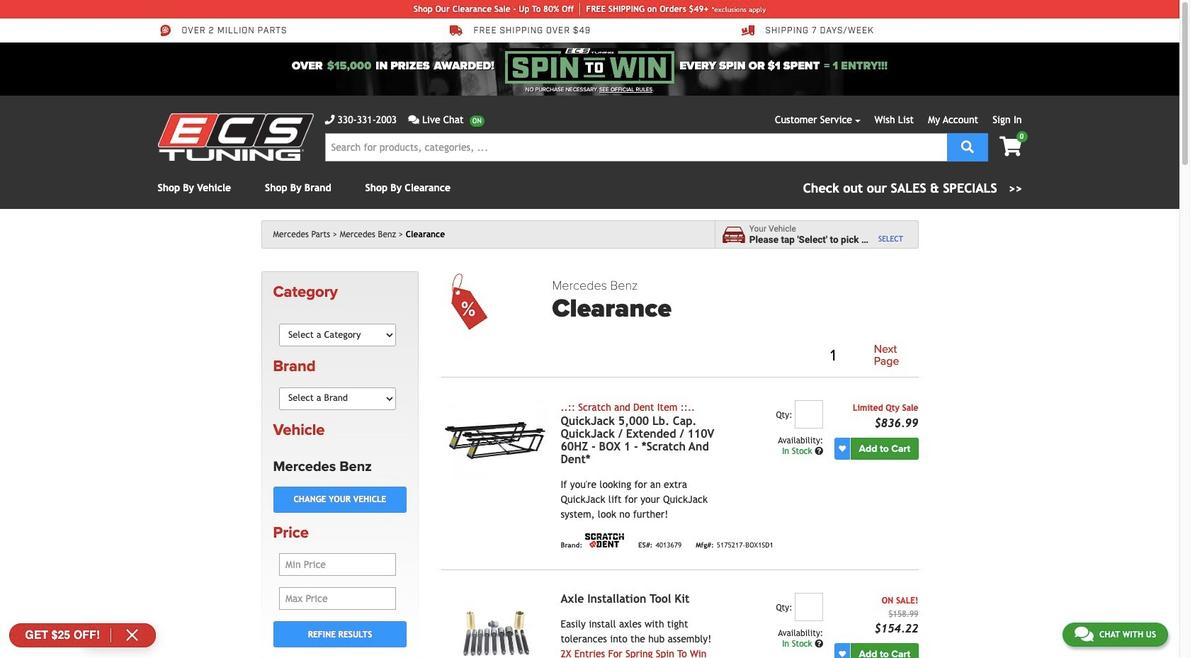 Task type: locate. For each thing, give the bounding box(es) containing it.
scratch & dent - corporate logo image
[[585, 533, 624, 547]]

2 add to wish list image from the top
[[839, 651, 846, 658]]

question circle image
[[815, 447, 823, 455]]

es#4013679 - 5175217-box1sd1 - quickjack 5,000 lb. cap. quickjack / extended / 110v 60hz - box 1 - *scratch and dent* - if you're looking for an extra quickjack lift for your quickjack system, look no further! - scratch & dent - audi bmw volkswagen mercedes benz mini porsche image
[[442, 400, 549, 481]]

None number field
[[795, 400, 823, 428], [795, 593, 823, 621], [795, 400, 823, 428], [795, 593, 823, 621]]

question circle image
[[815, 640, 823, 648]]

ecs tuning image
[[158, 113, 313, 161]]

1 add to wish list image from the top
[[839, 445, 846, 452]]

Max Price number field
[[279, 587, 396, 610]]

shopping cart image
[[1000, 137, 1022, 157]]

0 vertical spatial add to wish list image
[[839, 445, 846, 452]]

1 vertical spatial add to wish list image
[[839, 651, 846, 658]]

search image
[[961, 140, 974, 153]]

add to wish list image
[[839, 445, 846, 452], [839, 651, 846, 658]]

Min Price number field
[[279, 553, 396, 576]]

comments image
[[408, 115, 419, 125]]



Task type: describe. For each thing, give the bounding box(es) containing it.
Search text field
[[325, 133, 947, 162]]

ecs tuning 'spin to win' contest logo image
[[505, 48, 674, 84]]

comments image
[[1075, 626, 1094, 643]]

paginated product list navigation navigation
[[552, 341, 918, 371]]

phone image
[[325, 115, 335, 125]]

es#3521794 - 010012sch01a - axle installation tool kit - easily install axles with tight tolerances into the hub assembly! - schwaben - audi bmw volkswagen mercedes benz mini porsche image
[[442, 593, 549, 658]]



Task type: vqa. For each thing, say whether or not it's contained in the screenshot.
ES#3521794 - 010012SCH01A - AXLE INSTALLATION TOOL KIT - EASILY INSTALL AXLES WITH TIGHT TOLERANCES INTO THE HUB ASSEMBLY! - SCHWABEN - AUDI BMW VOLKSWAGEN MERCEDES BENZ MINI PORSCHE IMAGE
yes



